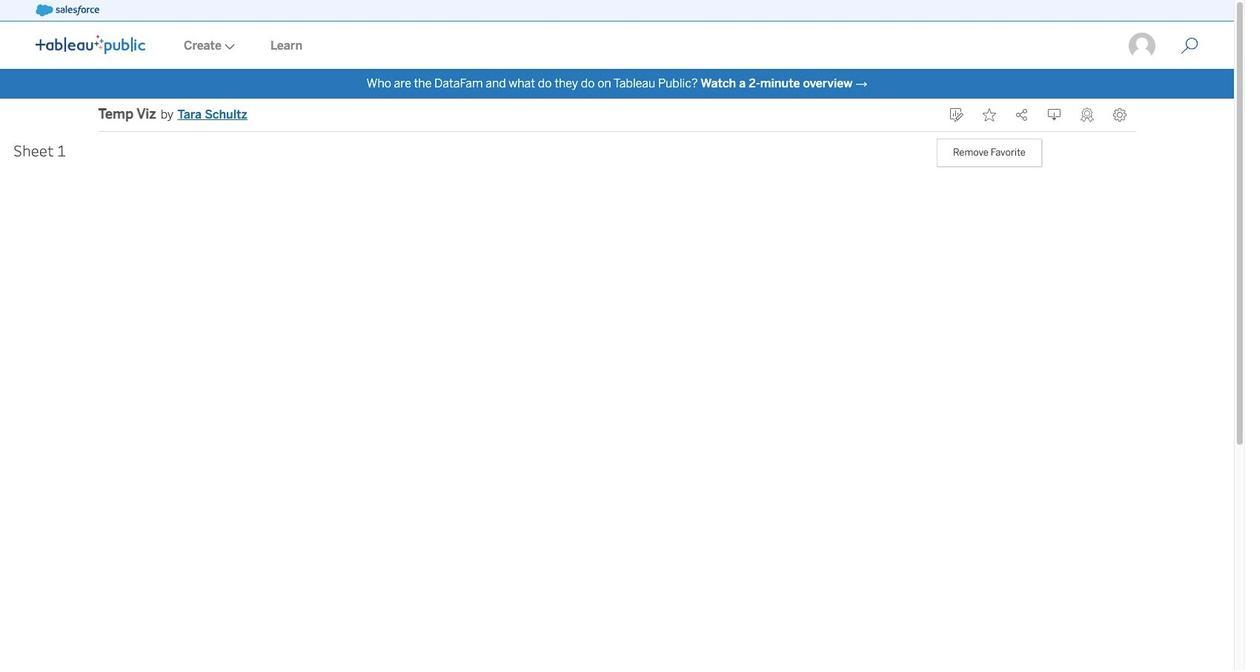 Task type: describe. For each thing, give the bounding box(es) containing it.
salesforce logo image
[[36, 4, 99, 16]]

nominate for viz of the day image
[[1080, 107, 1094, 122]]

create image
[[222, 44, 235, 50]]

logo image
[[36, 35, 145, 54]]

favorite button image
[[983, 108, 996, 122]]



Task type: locate. For each thing, give the bounding box(es) containing it.
go to search image
[[1163, 37, 1216, 55]]

tara.schultz image
[[1127, 31, 1157, 61]]

edit image
[[950, 108, 963, 122]]



Task type: vqa. For each thing, say whether or not it's contained in the screenshot.
Favorite button "image"
yes



